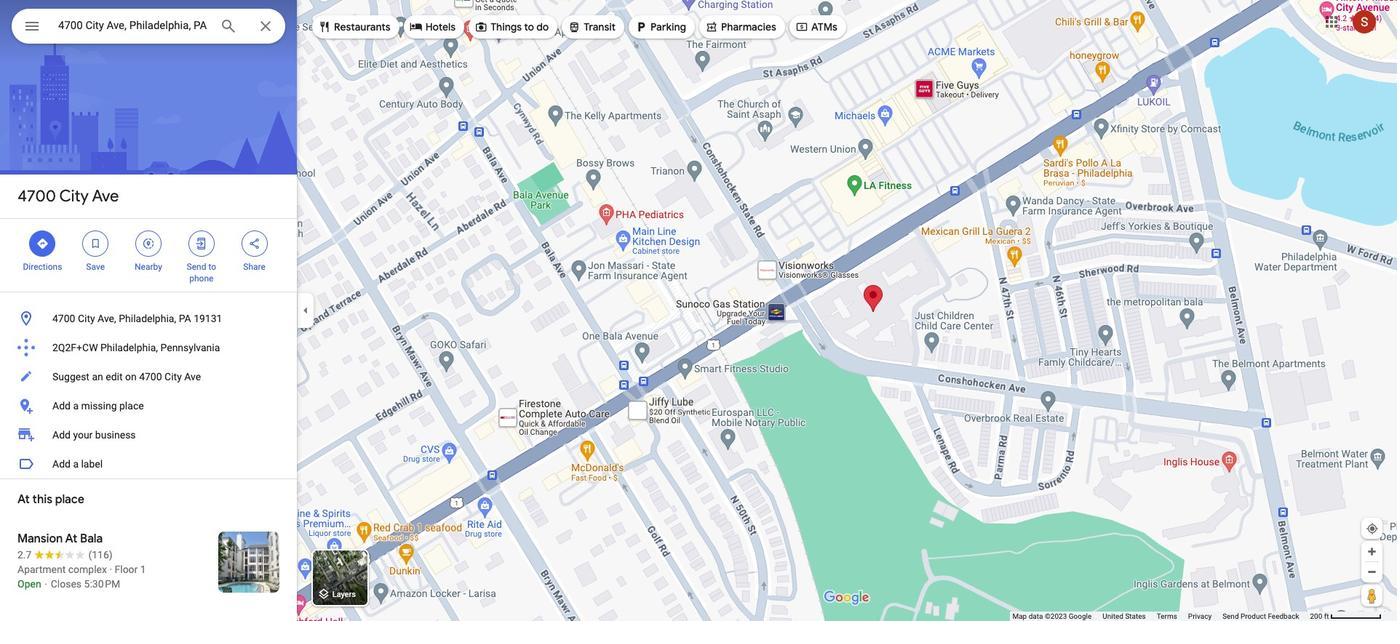 Task type: vqa. For each thing, say whether or not it's contained in the screenshot.
 Restaurants
yes



Task type: describe. For each thing, give the bounding box(es) containing it.
layers
[[332, 591, 356, 600]]

missing
[[81, 400, 117, 412]]

 pharmacies
[[705, 19, 777, 35]]

united states button
[[1103, 612, 1146, 622]]

200 ft
[[1311, 613, 1329, 621]]

 restaurants
[[318, 19, 391, 35]]

add a label button
[[0, 450, 297, 479]]

0 vertical spatial ave
[[92, 186, 119, 207]]


[[89, 236, 102, 252]]

show street view coverage image
[[1362, 585, 1383, 607]]

closes
[[51, 579, 82, 590]]

ave inside button
[[184, 371, 201, 383]]

feedback
[[1268, 613, 1300, 621]]

send for send to phone
[[187, 262, 206, 272]]

terms button
[[1157, 612, 1178, 622]]

4700 inside 'suggest an edit on 4700 city ave' button
[[139, 371, 162, 383]]

on
[[125, 371, 137, 383]]

none field inside 4700 city ave, philadelphia, pa 19131 field
[[58, 17, 208, 34]]

complex
[[68, 564, 107, 576]]

city for ave
[[59, 186, 89, 207]]

add for add a missing place
[[52, 400, 71, 412]]

(116)
[[88, 550, 113, 561]]

suggest
[[52, 371, 89, 383]]

4700 City Ave, Philadelphia, PA 19131 field
[[12, 9, 285, 44]]


[[195, 236, 208, 252]]

pennsylvania
[[160, 342, 220, 354]]

open
[[17, 579, 41, 590]]

suggest an edit on 4700 city ave button
[[0, 362, 297, 392]]


[[410, 19, 423, 35]]

4700 city ave main content
[[0, 0, 297, 622]]

your
[[73, 429, 93, 441]]


[[796, 19, 809, 35]]

privacy
[[1189, 613, 1212, 621]]


[[475, 19, 488, 35]]

 atms
[[796, 19, 838, 35]]

4700 city ave, philadelphia, pa 19131 button
[[0, 304, 297, 333]]

send product feedback button
[[1223, 612, 1300, 622]]

phone
[[189, 274, 214, 284]]

this
[[32, 493, 52, 507]]

add your business link
[[0, 421, 297, 450]]

share
[[243, 262, 266, 272]]

atms
[[812, 20, 838, 33]]

add a missing place button
[[0, 392, 297, 421]]

2q2f+cw philadelphia, pennsylvania button
[[0, 333, 297, 362]]

to inside  things to do
[[524, 20, 534, 33]]

add a label
[[52, 459, 103, 470]]

1
[[140, 564, 146, 576]]

united states
[[1103, 613, 1146, 621]]

©2023
[[1045, 613, 1067, 621]]

google account: sheryl atherton  
(sheryl.atherton@adept.ai) image
[[1353, 10, 1376, 33]]

place inside button
[[119, 400, 144, 412]]

ave,
[[98, 313, 116, 325]]

0 vertical spatial at
[[17, 493, 30, 507]]

2.7
[[17, 550, 32, 561]]

2.7 stars 116 reviews image
[[17, 548, 113, 563]]

4700 city ave, philadelphia, pa 19131
[[52, 313, 222, 325]]

edit
[[106, 371, 123, 383]]

 things to do
[[475, 19, 549, 35]]

send for send product feedback
[[1223, 613, 1239, 621]]

 parking
[[635, 19, 686, 35]]

an
[[92, 371, 103, 383]]

send to phone
[[187, 262, 216, 284]]

1 vertical spatial place
[[55, 493, 84, 507]]

to inside send to phone
[[208, 262, 216, 272]]

collapse side panel image
[[298, 303, 314, 319]]

zoom in image
[[1367, 547, 1378, 558]]



Task type: locate. For each thing, give the bounding box(es) containing it.
directions
[[23, 262, 62, 272]]

ft
[[1325, 613, 1329, 621]]

ave up 
[[92, 186, 119, 207]]

map
[[1013, 613, 1027, 621]]


[[705, 19, 718, 35]]

200
[[1311, 613, 1323, 621]]

do
[[537, 20, 549, 33]]

1 vertical spatial to
[[208, 262, 216, 272]]

map data ©2023 google
[[1013, 613, 1092, 621]]

place
[[119, 400, 144, 412], [55, 493, 84, 507]]

1 horizontal spatial to
[[524, 20, 534, 33]]

add for add your business
[[52, 429, 71, 441]]

1 vertical spatial 4700
[[52, 313, 75, 325]]

a inside add a missing place button
[[73, 400, 79, 412]]

2 vertical spatial add
[[52, 459, 71, 470]]

add for add a label
[[52, 459, 71, 470]]

4700
[[17, 186, 56, 207], [52, 313, 75, 325], [139, 371, 162, 383]]

a left label
[[73, 459, 79, 470]]

a
[[73, 400, 79, 412], [73, 459, 79, 470]]

2q2f+cw philadelphia, pennsylvania
[[52, 342, 220, 354]]

1 vertical spatial philadelphia,
[[100, 342, 158, 354]]

mansion at bala
[[17, 532, 103, 547]]

things
[[491, 20, 522, 33]]

0 vertical spatial a
[[73, 400, 79, 412]]

1 vertical spatial at
[[65, 532, 77, 547]]

1 vertical spatial add
[[52, 429, 71, 441]]

0 horizontal spatial at
[[17, 493, 30, 507]]

floor
[[115, 564, 138, 576]]

philadelphia, inside button
[[119, 313, 176, 325]]

data
[[1029, 613, 1043, 621]]

ave
[[92, 186, 119, 207], [184, 371, 201, 383]]

google
[[1069, 613, 1092, 621]]

google maps element
[[0, 0, 1398, 622]]

a left missing
[[73, 400, 79, 412]]

4700 city ave
[[17, 186, 119, 207]]

send inside button
[[1223, 613, 1239, 621]]

⋅
[[44, 579, 48, 590]]

a for label
[[73, 459, 79, 470]]

at this place
[[17, 493, 84, 507]]


[[635, 19, 648, 35]]

apartment
[[17, 564, 66, 576]]

label
[[81, 459, 103, 470]]

product
[[1241, 613, 1266, 621]]

0 horizontal spatial ave
[[92, 186, 119, 207]]

·
[[109, 564, 112, 576]]

send up phone
[[187, 262, 206, 272]]

ave down pennsylvania at the left
[[184, 371, 201, 383]]

1 a from the top
[[73, 400, 79, 412]]

1 vertical spatial send
[[1223, 613, 1239, 621]]


[[248, 236, 261, 252]]

transit
[[584, 20, 616, 33]]

1 vertical spatial city
[[78, 313, 95, 325]]

at up 2.7 stars 116 reviews image
[[65, 532, 77, 547]]


[[318, 19, 331, 35]]

footer inside google maps element
[[1013, 612, 1311, 622]]

2 a from the top
[[73, 459, 79, 470]]

1 horizontal spatial at
[[65, 532, 77, 547]]

place right this
[[55, 493, 84, 507]]

suggest an edit on 4700 city ave
[[52, 371, 201, 383]]

pa
[[179, 313, 191, 325]]

2q2f+cw
[[52, 342, 98, 354]]

4700 up 
[[17, 186, 56, 207]]

to up phone
[[208, 262, 216, 272]]

at left this
[[17, 493, 30, 507]]

a for missing
[[73, 400, 79, 412]]

show your location image
[[1366, 523, 1379, 536]]

city for ave,
[[78, 313, 95, 325]]

0 vertical spatial philadelphia,
[[119, 313, 176, 325]]


[[568, 19, 581, 35]]

2 vertical spatial city
[[165, 371, 182, 383]]

19131
[[194, 313, 222, 325]]

3 add from the top
[[52, 459, 71, 470]]

bala
[[80, 532, 103, 547]]

4700 inside "4700 city ave, philadelphia, pa 19131" button
[[52, 313, 75, 325]]

privacy button
[[1189, 612, 1212, 622]]

mansion
[[17, 532, 63, 547]]

parking
[[651, 20, 686, 33]]

add down suggest
[[52, 400, 71, 412]]

1 vertical spatial ave
[[184, 371, 201, 383]]

0 horizontal spatial send
[[187, 262, 206, 272]]

pharmacies
[[721, 20, 777, 33]]

0 horizontal spatial to
[[208, 262, 216, 272]]

 hotels
[[410, 19, 456, 35]]

to left do
[[524, 20, 534, 33]]

0 horizontal spatial place
[[55, 493, 84, 507]]

1 vertical spatial a
[[73, 459, 79, 470]]

a inside add a label button
[[73, 459, 79, 470]]

 button
[[12, 9, 52, 47]]

1 horizontal spatial place
[[119, 400, 144, 412]]

hotels
[[426, 20, 456, 33]]

philadelphia, up 2q2f+cw philadelphia, pennsylvania "button" on the left of page
[[119, 313, 176, 325]]

footer containing map data ©2023 google
[[1013, 612, 1311, 622]]

place down on
[[119, 400, 144, 412]]

1 horizontal spatial send
[[1223, 613, 1239, 621]]

add a missing place
[[52, 400, 144, 412]]

200 ft button
[[1311, 613, 1382, 621]]

restaurants
[[334, 20, 391, 33]]

4700 for 4700 city ave, philadelphia, pa 19131
[[52, 313, 75, 325]]


[[142, 236, 155, 252]]

zoom out image
[[1367, 567, 1378, 578]]

add your business
[[52, 429, 136, 441]]

0 vertical spatial send
[[187, 262, 206, 272]]

philadelphia,
[[119, 313, 176, 325], [100, 342, 158, 354]]

footer
[[1013, 612, 1311, 622]]

business
[[95, 429, 136, 441]]

2 add from the top
[[52, 429, 71, 441]]

apartment complex · floor 1 open ⋅ closes 5:30 pm
[[17, 564, 146, 590]]


[[23, 16, 41, 36]]

1 horizontal spatial ave
[[184, 371, 201, 383]]

save
[[86, 262, 105, 272]]

actions for 4700 city ave region
[[0, 219, 297, 292]]

send inside send to phone
[[187, 262, 206, 272]]

at
[[17, 493, 30, 507], [65, 532, 77, 547]]

5:30 pm
[[84, 579, 120, 590]]

nearby
[[135, 262, 162, 272]]

4700 for 4700 city ave
[[17, 186, 56, 207]]

0 vertical spatial 4700
[[17, 186, 56, 207]]

add left label
[[52, 459, 71, 470]]

4700 right on
[[139, 371, 162, 383]]

 search field
[[12, 9, 285, 47]]

philadelphia, inside "button"
[[100, 342, 158, 354]]

0 vertical spatial to
[[524, 20, 534, 33]]

0 vertical spatial city
[[59, 186, 89, 207]]

send product feedback
[[1223, 613, 1300, 621]]

0 vertical spatial place
[[119, 400, 144, 412]]

None field
[[58, 17, 208, 34]]

1 add from the top
[[52, 400, 71, 412]]

city
[[59, 186, 89, 207], [78, 313, 95, 325], [165, 371, 182, 383]]

add left your
[[52, 429, 71, 441]]

states
[[1126, 613, 1146, 621]]

philadelphia, up on
[[100, 342, 158, 354]]

send left product
[[1223, 613, 1239, 621]]

4700 up "2q2f+cw" on the bottom left of page
[[52, 313, 75, 325]]


[[36, 236, 49, 252]]

 transit
[[568, 19, 616, 35]]

2 vertical spatial 4700
[[139, 371, 162, 383]]

terms
[[1157, 613, 1178, 621]]

0 vertical spatial add
[[52, 400, 71, 412]]

united
[[1103, 613, 1124, 621]]



